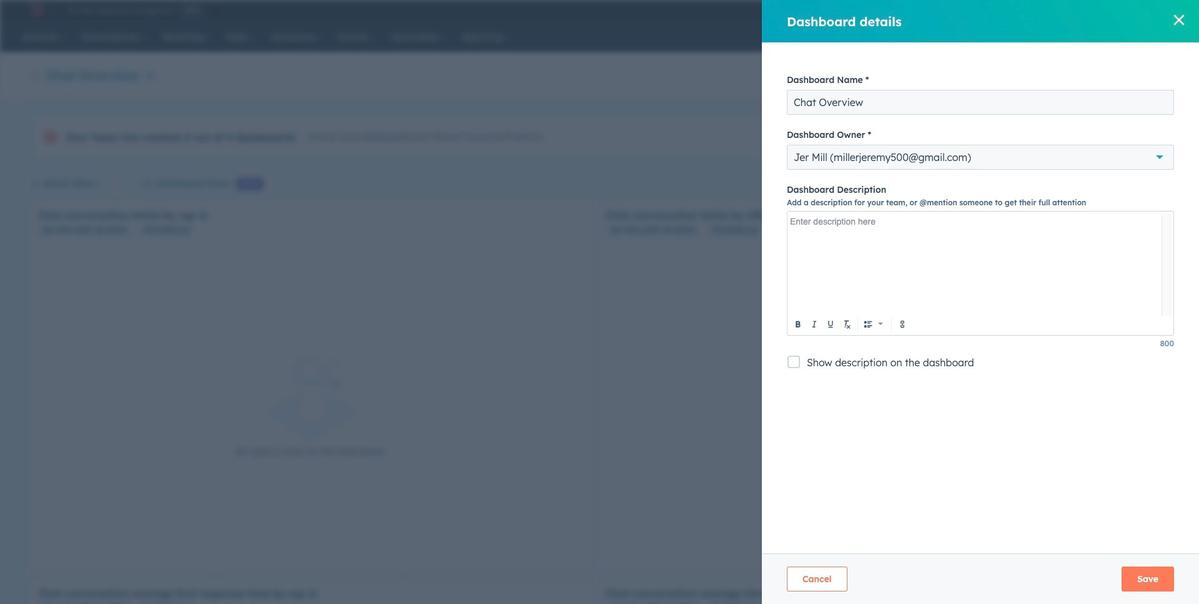 Task type: vqa. For each thing, say whether or not it's contained in the screenshot.
chat conversation average time to close by rep element at bottom
yes



Task type: locate. For each thing, give the bounding box(es) containing it.
dialog
[[762, 0, 1199, 605]]

menu
[[898, 0, 1175, 20]]

chat conversation totals by rep element
[[30, 201, 592, 573]]

banner
[[30, 62, 1160, 86]]

None text field
[[791, 214, 1162, 306]]

chat conversation totals by url element
[[598, 201, 1161, 573]]

group
[[861, 316, 886, 333]]

None text field
[[787, 90, 1174, 115]]



Task type: describe. For each thing, give the bounding box(es) containing it.
chat conversation average first response time by rep element
[[30, 579, 592, 605]]

jer mill image
[[1084, 4, 1095, 16]]

chat conversation average time to close by rep element
[[598, 579, 1161, 605]]

Search HubSpot search field
[[1005, 26, 1146, 47]]

marketplaces image
[[989, 6, 1000, 17]]

close image
[[1174, 15, 1184, 25]]



